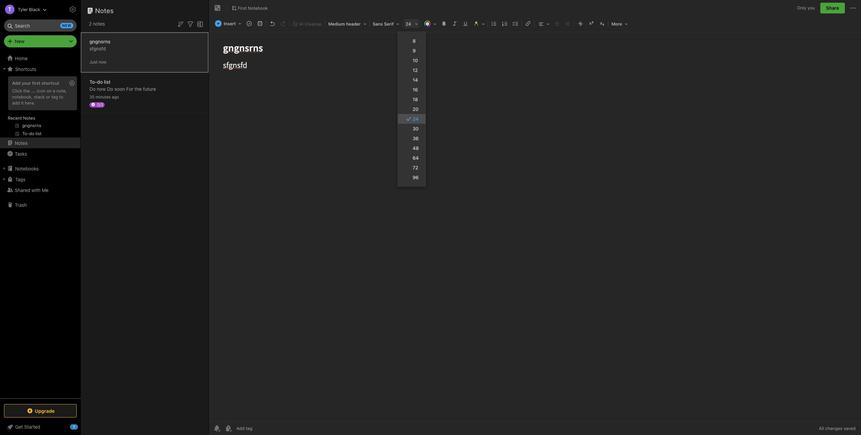 Task type: vqa. For each thing, say whether or not it's contained in the screenshot.
the 20 to the right
no



Task type: describe. For each thing, give the bounding box(es) containing it.
notes
[[93, 21, 105, 27]]

or
[[46, 94, 50, 100]]

icon
[[37, 88, 45, 94]]

7
[[73, 425, 75, 429]]

48 link
[[398, 143, 426, 153]]

undo image
[[268, 19, 277, 28]]

30 link
[[398, 124, 426, 134]]

serif
[[384, 21, 394, 27]]

upgrade
[[35, 408, 55, 414]]

20 link
[[398, 104, 426, 114]]

36 link
[[398, 134, 426, 143]]

48
[[413, 145, 419, 151]]

note,
[[56, 88, 67, 94]]

Font size field
[[403, 19, 420, 29]]

click the ...
[[12, 88, 36, 94]]

16 link
[[398, 85, 426, 95]]

home link
[[0, 53, 81, 64]]

new
[[15, 38, 24, 44]]

medium
[[328, 21, 345, 27]]

more
[[612, 21, 622, 27]]

Add tag field
[[236, 426, 286, 432]]

shortcuts button
[[0, 64, 80, 74]]

8 9 10
[[413, 38, 418, 63]]

superscript image
[[587, 19, 596, 28]]

insert
[[224, 21, 236, 26]]

all
[[819, 426, 824, 431]]

add tag image
[[224, 425, 233, 433]]

the inside to-do list do now do soon for the future
[[135, 86, 142, 92]]

only you
[[797, 5, 815, 11]]

Heading level field
[[326, 19, 369, 29]]

get started
[[15, 424, 40, 430]]

Account field
[[0, 3, 47, 16]]

tyler black
[[18, 7, 40, 12]]

tyler
[[18, 7, 28, 12]]

Alignment field
[[535, 19, 552, 29]]

24 inside 24 field
[[406, 21, 411, 27]]

tasks
[[15, 151, 27, 157]]

here.
[[25, 100, 35, 106]]

gngnsrns sfgnsfd
[[90, 39, 110, 51]]

the inside tree
[[23, 88, 30, 94]]

shortcuts
[[15, 66, 36, 72]]

20
[[413, 106, 419, 112]]

0 vertical spatial notes
[[95, 7, 114, 14]]

strikethrough image
[[576, 19, 585, 28]]

changes
[[826, 426, 843, 431]]

stack
[[34, 94, 45, 100]]

64
[[413, 155, 419, 161]]

9
[[413, 48, 416, 53]]

More actions field
[[849, 3, 857, 13]]

35
[[90, 94, 95, 99]]

8 link
[[398, 36, 426, 46]]

96
[[413, 175, 419, 180]]

to-do list do now do soon for the future
[[90, 79, 156, 92]]

96 link
[[398, 173, 426, 182]]

18
[[413, 97, 418, 102]]

home
[[15, 55, 28, 61]]

24 menu item
[[398, 114, 426, 124]]

started
[[24, 424, 40, 430]]

a
[[53, 88, 55, 94]]

new
[[62, 23, 71, 28]]

sfgnsfd
[[90, 46, 106, 51]]

share button
[[821, 3, 845, 13]]

shortcut
[[42, 80, 59, 86]]

16
[[413, 87, 418, 93]]

tags button
[[0, 174, 80, 185]]

notes link
[[0, 138, 80, 148]]

1 do from the left
[[90, 86, 96, 92]]

36
[[413, 136, 419, 141]]

dropdown list menu
[[398, 36, 426, 182]]

72 link
[[398, 163, 426, 173]]

italic image
[[450, 19, 460, 28]]

1 vertical spatial notes
[[23, 115, 35, 121]]

icon on a note, notebook, stack or tag to add it here.
[[12, 88, 67, 106]]

recent notes
[[8, 115, 35, 121]]

24 inside 24 link
[[413, 116, 419, 122]]

trash link
[[0, 200, 80, 210]]

Add filters field
[[186, 20, 194, 28]]

Font family field
[[370, 19, 402, 29]]

sans
[[373, 21, 383, 27]]

group inside tree
[[0, 74, 80, 140]]

first notebook button
[[229, 3, 270, 13]]

more actions image
[[849, 4, 857, 12]]



Task type: locate. For each thing, give the bounding box(es) containing it.
medium header
[[328, 21, 361, 27]]

0 horizontal spatial the
[[23, 88, 30, 94]]

click to collapse image
[[78, 423, 83, 431]]

1 horizontal spatial the
[[135, 86, 142, 92]]

1 vertical spatial now
[[97, 86, 106, 92]]

1 horizontal spatial do
[[107, 86, 113, 92]]

recent
[[8, 115, 22, 121]]

notes right "recent"
[[23, 115, 35, 121]]

notebooks link
[[0, 163, 80, 174]]

notebook,
[[12, 94, 33, 100]]

72
[[413, 165, 418, 171]]

notebooks
[[15, 166, 39, 171]]

Insert field
[[213, 19, 244, 28]]

settings image
[[69, 5, 77, 13]]

notebook
[[248, 5, 268, 11]]

subscript image
[[598, 19, 607, 28]]

minutes
[[96, 94, 111, 99]]

calendar event image
[[255, 19, 265, 28]]

0 horizontal spatial do
[[90, 86, 96, 92]]

More field
[[609, 19, 630, 29]]

35 minutes ago
[[90, 94, 119, 99]]

get
[[15, 424, 23, 430]]

14 link
[[398, 75, 426, 85]]

just now
[[90, 59, 107, 64]]

2 do from the left
[[107, 86, 113, 92]]

tree
[[0, 53, 81, 398]]

do down to-
[[90, 86, 96, 92]]

it
[[21, 100, 24, 106]]

18 link
[[398, 95, 426, 104]]

shared with me
[[15, 187, 49, 193]]

notes up the tasks
[[15, 140, 28, 146]]

expand notebooks image
[[2, 166, 7, 171]]

only
[[797, 5, 807, 11]]

Search text field
[[9, 20, 72, 32]]

24 up "8" link
[[406, 21, 411, 27]]

first
[[32, 80, 40, 86]]

Note Editor text field
[[209, 32, 861, 422]]

24
[[406, 21, 411, 27], [413, 116, 419, 122]]

ago
[[112, 94, 119, 99]]

to
[[59, 94, 63, 100]]

for
[[126, 86, 133, 92]]

0 horizontal spatial 24
[[406, 21, 411, 27]]

tasks button
[[0, 148, 80, 159]]

first notebook
[[238, 5, 268, 11]]

24 down 20
[[413, 116, 419, 122]]

now right "just"
[[99, 59, 107, 64]]

expand tags image
[[2, 177, 7, 182]]

all changes saved
[[819, 426, 856, 431]]

now inside to-do list do now do soon for the future
[[97, 86, 106, 92]]

...
[[31, 88, 36, 94]]

bold image
[[439, 19, 449, 28]]

add your first shortcut
[[12, 80, 59, 86]]

tag
[[51, 94, 58, 100]]

gngnsrns
[[90, 39, 110, 44]]

first
[[238, 5, 247, 11]]

just
[[90, 59, 98, 64]]

numbered list image
[[500, 19, 510, 28]]

Sort options field
[[177, 20, 185, 28]]

1 vertical spatial 24
[[413, 116, 419, 122]]

do down list
[[107, 86, 113, 92]]

me
[[42, 187, 49, 193]]

future
[[143, 86, 156, 92]]

underline image
[[461, 19, 470, 28]]

now
[[99, 59, 107, 64], [97, 86, 106, 92]]

note window element
[[209, 0, 861, 435]]

2
[[89, 21, 92, 27]]

add
[[12, 100, 20, 106]]

Font color field
[[422, 19, 439, 29]]

the left ...
[[23, 88, 30, 94]]

the
[[135, 86, 142, 92], [23, 88, 30, 94]]

black
[[29, 7, 40, 12]]

click
[[12, 88, 22, 94]]

your
[[22, 80, 31, 86]]

View options field
[[194, 20, 204, 28]]

you
[[808, 5, 815, 11]]

the right for
[[135, 86, 142, 92]]

new search field
[[9, 20, 73, 32]]

group
[[0, 74, 80, 140]]

0/3
[[97, 102, 103, 107]]

0 vertical spatial now
[[99, 59, 107, 64]]

with
[[31, 187, 41, 193]]

bulleted list image
[[490, 19, 499, 28]]

do
[[97, 79, 103, 85]]

soon
[[114, 86, 125, 92]]

14
[[413, 77, 418, 83]]

2 notes
[[89, 21, 105, 27]]

2 vertical spatial notes
[[15, 140, 28, 146]]

30
[[413, 126, 419, 132]]

Help and Learning task checklist field
[[0, 422, 81, 433]]

24 link
[[398, 114, 426, 124]]

group containing add your first shortcut
[[0, 74, 80, 140]]

to-
[[90, 79, 97, 85]]

notes
[[95, 7, 114, 14], [23, 115, 35, 121], [15, 140, 28, 146]]

checklist image
[[511, 19, 521, 28]]

task image
[[245, 19, 254, 28]]

share
[[826, 5, 839, 11]]

Highlight field
[[471, 19, 487, 29]]

0 vertical spatial 24
[[406, 21, 411, 27]]

8
[[413, 38, 416, 44]]

shared with me link
[[0, 185, 80, 195]]

expand note image
[[214, 4, 222, 12]]

new button
[[4, 35, 77, 47]]

12 link
[[398, 65, 426, 75]]

now down 'do'
[[97, 86, 106, 92]]

saved
[[844, 426, 856, 431]]

insert link image
[[524, 19, 533, 28]]

notes up notes
[[95, 7, 114, 14]]

tree containing home
[[0, 53, 81, 398]]

sans serif
[[373, 21, 394, 27]]

add filters image
[[186, 20, 194, 28]]

add a reminder image
[[213, 425, 221, 433]]

9 link
[[398, 46, 426, 56]]

on
[[47, 88, 52, 94]]

1 horizontal spatial 24
[[413, 116, 419, 122]]



